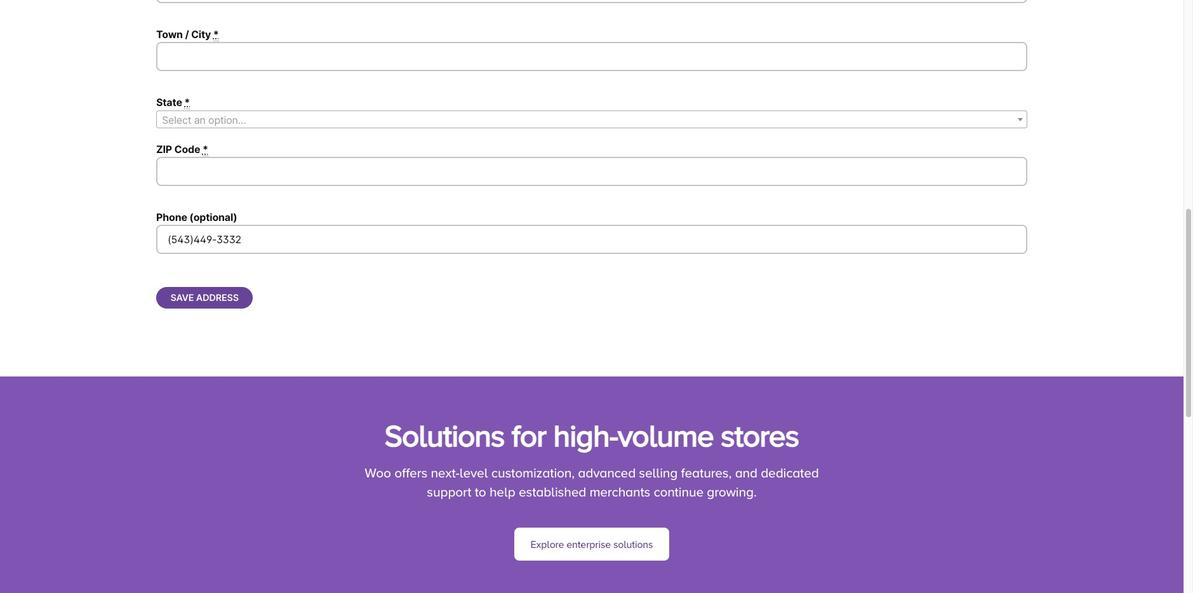 Task type: describe. For each thing, give the bounding box(es) containing it.
advanced
[[578, 466, 636, 480]]

code
[[174, 143, 200, 156]]

2 vertical spatial *
[[203, 143, 208, 156]]

select an option…
[[162, 114, 246, 127]]

and
[[735, 466, 758, 480]]

explore enterprise solutions link
[[514, 528, 670, 561]]

merchants
[[590, 484, 651, 499]]

phone
[[156, 211, 187, 224]]

customization,
[[491, 466, 575, 480]]

offers
[[395, 466, 428, 480]]

level
[[460, 466, 488, 480]]

features,
[[681, 466, 732, 480]]

for
[[512, 419, 546, 453]]

save address
[[171, 292, 239, 303]]

woo
[[365, 466, 391, 480]]

Select an option… text field
[[157, 111, 1027, 129]]

1 vertical spatial *
[[184, 96, 190, 108]]

state *
[[156, 96, 190, 108]]

solutions
[[385, 419, 505, 453]]

selling
[[639, 466, 678, 480]]

enterprise
[[567, 539, 611, 550]]

solutions for high-volume stores
[[385, 419, 799, 453]]

zip
[[156, 143, 172, 156]]

an
[[194, 114, 206, 127]]

dedicated
[[761, 466, 819, 480]]

option…
[[208, 114, 246, 127]]

woo offers next-level customization, advanced selling features, and dedicated support to help established merchants continue growing.
[[365, 466, 819, 499]]

town / city *
[[156, 28, 219, 40]]

established
[[519, 484, 586, 499]]

phone (optional)
[[156, 211, 237, 224]]

city
[[191, 28, 211, 40]]



Task type: locate. For each thing, give the bounding box(es) containing it.
* right state
[[184, 96, 190, 108]]

1 horizontal spatial *
[[203, 143, 208, 156]]

stores
[[721, 419, 799, 453]]

* right city
[[213, 28, 219, 40]]

/
[[185, 28, 189, 40]]

Apartment, suite, unit, etc. (optional) text field
[[156, 0, 1028, 3]]

volume
[[618, 419, 714, 453]]

None telephone field
[[156, 225, 1028, 254]]

State field
[[156, 111, 1028, 129]]

explore enterprise solutions
[[531, 539, 653, 550]]

continue
[[654, 484, 704, 499]]

growing.
[[707, 484, 757, 499]]

None text field
[[156, 157, 1028, 186]]

next-
[[431, 466, 460, 480]]

*
[[213, 28, 219, 40], [184, 96, 190, 108], [203, 143, 208, 156]]

address
[[196, 292, 239, 303]]

state
[[156, 96, 182, 108]]

* right the code
[[203, 143, 208, 156]]

None text field
[[156, 42, 1028, 71]]

high-
[[554, 419, 618, 453]]

help
[[490, 484, 516, 499]]

select
[[162, 114, 191, 127]]

(optional)
[[190, 211, 237, 224]]

solutions
[[614, 539, 653, 550]]

2 horizontal spatial *
[[213, 28, 219, 40]]

zip code *
[[156, 143, 208, 156]]

0 vertical spatial *
[[213, 28, 219, 40]]

explore
[[531, 539, 564, 550]]

save
[[171, 292, 194, 303]]

to
[[475, 484, 486, 499]]

0 horizontal spatial *
[[184, 96, 190, 108]]

town
[[156, 28, 183, 40]]

save address button
[[156, 287, 253, 309]]

support
[[427, 484, 472, 499]]



Task type: vqa. For each thing, say whether or not it's contained in the screenshot.
the leftmost *
yes



